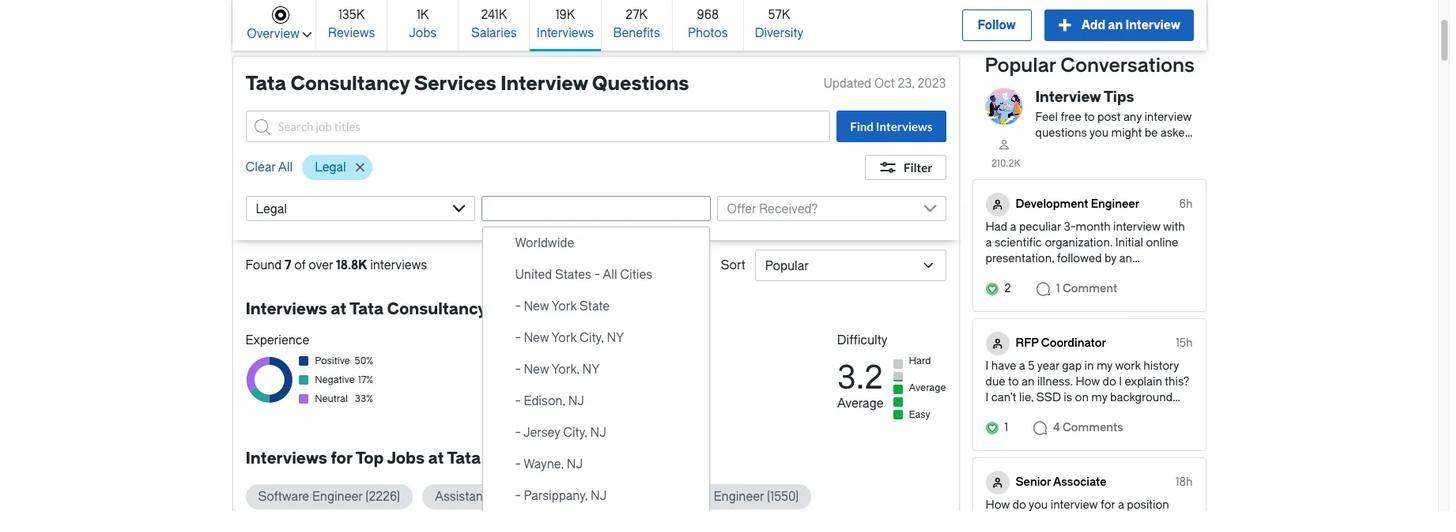 Task type: locate. For each thing, give the bounding box(es) containing it.
sort
[[721, 259, 745, 273]]

of
[[294, 259, 306, 273]]

reviews
[[328, 26, 375, 40]]

18h link
[[1176, 473, 1193, 492]]

questions
[[1035, 127, 1087, 140]]

1 horizontal spatial at
[[428, 450, 444, 468]]

services down salaries
[[414, 73, 496, 95]]

nj for - parsippany, nj
[[591, 489, 607, 504]]

1 horizontal spatial ny
[[607, 331, 624, 346]]

1 vertical spatial consultancy
[[387, 300, 487, 319]]

nj for - edison, nj
[[568, 395, 584, 409]]

an for add an interview
[[1108, 18, 1123, 32]]

0 vertical spatial york
[[552, 300, 577, 314]]

toogle identity image down 210.2k
[[986, 193, 1009, 216]]

nj down applied
[[590, 426, 606, 440]]

- down the united
[[515, 300, 521, 314]]

0 vertical spatial you
[[1089, 127, 1109, 140]]

new down the united
[[524, 300, 549, 314]]

an
[[1108, 18, 1123, 32], [1172, 142, 1185, 156], [560, 334, 574, 348]]

- down getting
[[515, 363, 521, 377]]

2 horizontal spatial tata
[[447, 450, 481, 468]]

response
[[1084, 158, 1133, 172]]

135k reviews
[[328, 8, 375, 40]]

1 toogle identity image from the top
[[986, 193, 1009, 216]]

find interviews
[[850, 119, 933, 134]]

assistant systems engineer (1883)
[[435, 490, 627, 504]]

2 horizontal spatial an
[[1172, 142, 1185, 156]]

1 vertical spatial popular
[[765, 259, 809, 274]]

(1550)
[[767, 490, 799, 504]]

engineer down the response on the right of the page
[[1091, 197, 1140, 211]]

clear all link
[[246, 155, 293, 187]]

1 vertical spatial at
[[428, 450, 444, 468]]

0 horizontal spatial popular
[[765, 259, 809, 274]]

210.2k
[[992, 158, 1021, 169]]

city, up 'campus'
[[580, 331, 604, 346]]

all right clear
[[278, 161, 293, 175]]

- new york city, ny
[[515, 331, 624, 346]]

0 horizontal spatial legal
[[256, 202, 287, 217]]

york,
[[552, 363, 579, 377]]

0 horizontal spatial all
[[278, 161, 293, 175]]

968 photos
[[687, 8, 728, 40]]

1 new from the top
[[524, 300, 549, 314]]

0 horizontal spatial an
[[560, 334, 574, 348]]

1 vertical spatial york
[[552, 331, 577, 346]]

systems engineer (1550)
[[662, 490, 799, 504]]

interview tips feel free to post any interview questions you might be asked and i'll help you compose an effective response :)
[[1035, 89, 1192, 172]]

popular for popular conversations
[[985, 55, 1056, 77]]

- for - new york, ny
[[515, 363, 521, 377]]

new left the "york,"
[[524, 363, 549, 377]]

interviews
[[536, 26, 593, 40], [876, 119, 933, 134], [246, 300, 327, 319], [246, 450, 327, 468]]

- left wayne,
[[515, 458, 521, 472]]

(1883)
[[595, 490, 627, 504]]

- for - edison, nj
[[515, 395, 521, 409]]

york left state
[[552, 300, 577, 314]]

popular up image for bowl
[[985, 55, 1056, 77]]

toogle identity image
[[986, 193, 1009, 216], [986, 332, 1009, 356]]

you up the response on the right of the page
[[1097, 142, 1116, 156]]

1 vertical spatial legal
[[256, 202, 287, 217]]

consultancy down reviews
[[291, 73, 410, 95]]

2 york from the top
[[552, 331, 577, 346]]

neutral
[[315, 394, 348, 405]]

1 vertical spatial toogle identity image
[[986, 332, 1009, 356]]

campus
[[585, 356, 624, 367]]

systems engineer (1550) link
[[662, 490, 799, 504]]

- for - new york city, ny
[[515, 331, 521, 346]]

1 horizontal spatial tata
[[350, 300, 384, 319]]

0 horizontal spatial 1
[[1005, 421, 1008, 435]]

2 new from the top
[[524, 331, 549, 346]]

interview up conversations
[[1125, 18, 1180, 32]]

210.2k link
[[985, 134, 1023, 173]]

popular conversations
[[985, 55, 1195, 77]]

city,
[[580, 331, 604, 346], [563, 426, 587, 440]]

1 comment
[[1056, 282, 1117, 296]]

clear all
[[246, 161, 293, 175]]

follow button
[[962, 9, 1031, 41]]

0 vertical spatial popular
[[985, 55, 1056, 77]]

comment
[[1063, 282, 1117, 296]]

tata down '18.8k'
[[350, 300, 384, 319]]

- left parsippany, at the left
[[515, 489, 521, 504]]

effective
[[1035, 158, 1081, 172]]

1 vertical spatial new
[[524, 331, 549, 346]]

- left edison,
[[515, 395, 521, 409]]

benefits
[[613, 26, 660, 40]]

19k
[[555, 8, 575, 22]]

states
[[555, 268, 591, 282]]

nj right wayne,
[[567, 458, 583, 472]]

online
[[622, 394, 650, 405]]

engineer down for
[[312, 490, 363, 504]]

services up (1883)
[[587, 450, 656, 468]]

wayne,
[[524, 458, 564, 472]]

average down 'hard'
[[909, 383, 946, 394]]

new up - new york, ny
[[524, 331, 549, 346]]

1 vertical spatial 1
[[1005, 421, 1008, 435]]

engineer
[[1091, 197, 1140, 211], [312, 490, 363, 504], [542, 490, 592, 504], [714, 490, 764, 504]]

positive 50% negative 17% neutral 33%
[[315, 356, 373, 405]]

at
[[331, 300, 347, 319], [428, 450, 444, 468]]

an up the "york,"
[[560, 334, 574, 348]]

post
[[1098, 111, 1121, 124]]

an inside add an interview link
[[1108, 18, 1123, 32]]

offer received?
[[727, 202, 818, 217]]

0 horizontal spatial ny
[[582, 363, 600, 377]]

1
[[1056, 282, 1060, 296], [1005, 421, 1008, 435]]

city, right jersey
[[563, 426, 587, 440]]

18h
[[1176, 476, 1193, 489]]

systems down wayne,
[[490, 490, 539, 504]]

campus recruiting recruiter applied online
[[585, 356, 673, 405]]

consultancy down interviews
[[387, 300, 487, 319]]

2 vertical spatial an
[[560, 334, 574, 348]]

services
[[414, 73, 496, 95], [490, 300, 559, 319], [587, 450, 656, 468]]

an down asked
[[1172, 142, 1185, 156]]

legal left ✕
[[315, 161, 346, 175]]

0 vertical spatial 1
[[1056, 282, 1060, 296]]

27k
[[625, 8, 647, 22]]

0 vertical spatial toogle identity image
[[986, 193, 1009, 216]]

interview
[[1125, 18, 1180, 32], [501, 73, 588, 95], [1035, 89, 1101, 106], [577, 334, 628, 348]]

1 horizontal spatial popular
[[985, 55, 1056, 77]]

nj
[[568, 395, 584, 409], [590, 426, 606, 440], [567, 458, 583, 472], [591, 489, 607, 504]]

1 horizontal spatial 1
[[1056, 282, 1060, 296]]

2
[[1005, 282, 1011, 296]]

17%
[[358, 375, 373, 386]]

average left easy
[[837, 397, 884, 411]]

all left cities
[[603, 268, 617, 282]]

- for - jersey city, nj
[[515, 426, 521, 440]]

an right add
[[1108, 18, 1123, 32]]

2 vertical spatial services
[[587, 450, 656, 468]]

services up getting
[[490, 300, 559, 319]]

1 horizontal spatial an
[[1108, 18, 1123, 32]]

any
[[1123, 111, 1142, 124]]

jobs down 1k
[[409, 26, 436, 40]]

0 horizontal spatial tata
[[246, 73, 286, 95]]

nj right parsippany, at the left
[[591, 489, 607, 504]]

interview up the free
[[1035, 89, 1101, 106]]

systems right (1883)
[[662, 490, 711, 504]]

at up assistant at the bottom left
[[428, 450, 444, 468]]

you
[[1089, 127, 1109, 140], [1097, 142, 1116, 156]]

- parsippany, nj
[[515, 489, 607, 504]]

0 vertical spatial an
[[1108, 18, 1123, 32]]

coordinator
[[1041, 337, 1106, 350]]

experience
[[246, 334, 309, 348]]

None field
[[246, 111, 830, 142], [491, 197, 687, 221], [491, 197, 687, 221]]

york up the "york,"
[[552, 331, 577, 346]]

toogle identity image left rfp
[[986, 332, 1009, 356]]

tata up assistant at the bottom left
[[447, 450, 481, 468]]

241k
[[481, 8, 507, 22]]

consultancy down jersey
[[484, 450, 584, 468]]

an for getting an interview
[[560, 334, 574, 348]]

for
[[331, 450, 352, 468]]

image for bowl image
[[985, 88, 1023, 126]]

0 vertical spatial new
[[524, 300, 549, 314]]

2 vertical spatial new
[[524, 363, 549, 377]]

2 toogle identity image from the top
[[986, 332, 1009, 356]]

nj left applied
[[568, 395, 584, 409]]

asked
[[1160, 127, 1191, 140]]

23,
[[898, 77, 915, 91]]

0 horizontal spatial average
[[837, 397, 884, 411]]

1 horizontal spatial all
[[603, 268, 617, 282]]

you down to
[[1089, 127, 1109, 140]]

0 vertical spatial average
[[909, 383, 946, 394]]

1 left 4
[[1005, 421, 1008, 435]]

easy
[[909, 410, 930, 421]]

1 left comment
[[1056, 282, 1060, 296]]

state
[[580, 300, 610, 314]]

ny up 'campus'
[[607, 331, 624, 346]]

1 vertical spatial an
[[1172, 142, 1185, 156]]

interviews for top jobs at tata consultancy services
[[246, 450, 656, 468]]

nj for - wayne, nj
[[567, 458, 583, 472]]

- left jersey
[[515, 426, 521, 440]]

3 new from the top
[[524, 363, 549, 377]]

- for - parsippany, nj
[[515, 489, 521, 504]]

0 horizontal spatial systems
[[490, 490, 539, 504]]

engineer left (1550)
[[714, 490, 764, 504]]

ny
[[607, 331, 624, 346], [582, 363, 600, 377]]

negative
[[315, 375, 355, 386]]

united
[[515, 268, 552, 282]]

0 vertical spatial all
[[278, 161, 293, 175]]

jobs
[[409, 26, 436, 40], [387, 450, 425, 468]]

tata down overview at the top
[[246, 73, 286, 95]]

1 york from the top
[[552, 300, 577, 314]]

at down found 7 of over 18.8k interviews
[[331, 300, 347, 319]]

2023
[[918, 77, 946, 91]]

1 vertical spatial all
[[603, 268, 617, 282]]

interviews up filter button
[[876, 119, 933, 134]]

clear
[[246, 161, 276, 175]]

1 horizontal spatial legal
[[315, 161, 346, 175]]

jersey
[[523, 426, 560, 440]]

legal down the clear all link
[[256, 202, 287, 217]]

0 vertical spatial tata
[[246, 73, 286, 95]]

6h link
[[1179, 195, 1193, 214]]

new
[[524, 300, 549, 314], [524, 331, 549, 346], [524, 363, 549, 377]]

interviews up experience
[[246, 300, 327, 319]]

0 vertical spatial at
[[331, 300, 347, 319]]

3.2 average
[[837, 360, 884, 411]]

0 horizontal spatial at
[[331, 300, 347, 319]]

1 horizontal spatial systems
[[662, 490, 711, 504]]

new for - new york city, ny
[[524, 331, 549, 346]]

popular right sort
[[765, 259, 809, 274]]

0 vertical spatial jobs
[[409, 26, 436, 40]]

ny right the "york,"
[[582, 363, 600, 377]]

to
[[1084, 111, 1095, 124]]

jobs right top
[[387, 450, 425, 468]]

- new york, ny
[[515, 363, 600, 377]]

hard
[[909, 356, 931, 367]]

new for - new york state
[[524, 300, 549, 314]]

comments
[[1063, 421, 1123, 435]]

1 vertical spatial services
[[490, 300, 559, 319]]

- up - new york, ny
[[515, 331, 521, 346]]



Task type: describe. For each thing, give the bounding box(es) containing it.
engineer for development
[[1091, 197, 1140, 211]]

worldwide
[[515, 236, 574, 251]]

toogle identity image for rfp
[[986, 332, 1009, 356]]

- right states
[[594, 268, 600, 282]]

1 vertical spatial average
[[837, 397, 884, 411]]

senior associate
[[1016, 476, 1107, 489]]

2 vertical spatial tata
[[447, 450, 481, 468]]

all inside "select a location..." list box
[[603, 268, 617, 282]]

overview
[[246, 26, 299, 41]]

1 systems from the left
[[490, 490, 539, 504]]

4 comments
[[1053, 421, 1123, 435]]

add an interview link
[[1044, 9, 1194, 41]]

19k interviews
[[536, 8, 593, 40]]

applied
[[585, 394, 620, 405]]

i'll
[[1058, 142, 1069, 156]]

and
[[1035, 142, 1055, 156]]

2 systems from the left
[[662, 490, 711, 504]]

new for - new york, ny
[[524, 363, 549, 377]]

united states - all cities
[[515, 268, 652, 282]]

57k
[[768, 8, 790, 22]]

filter
[[904, 161, 933, 175]]

questions
[[592, 73, 689, 95]]

assistant
[[435, 490, 487, 504]]

(2226)
[[366, 490, 400, 504]]

0 vertical spatial city,
[[580, 331, 604, 346]]

0 vertical spatial consultancy
[[291, 73, 410, 95]]

engineer down '- wayne, nj'
[[542, 490, 592, 504]]

updated oct 23, 2023
[[823, 77, 946, 91]]

1k
[[416, 8, 428, 22]]

associate
[[1053, 476, 1107, 489]]

help
[[1072, 142, 1094, 156]]

difficulty
[[837, 334, 887, 348]]

1 vertical spatial ny
[[582, 363, 600, 377]]

50%
[[355, 356, 373, 367]]

oct
[[874, 77, 895, 91]]

select a location... list box
[[481, 196, 710, 512]]

✕ button
[[349, 155, 373, 180]]

- edison, nj
[[515, 395, 584, 409]]

7
[[285, 259, 291, 273]]

15h
[[1176, 337, 1193, 350]]

interview inside interview tips feel free to post any interview questions you might be asked and i'll help you compose an effective response :)
[[1035, 89, 1101, 106]]

interviews up software
[[246, 450, 327, 468]]

getting
[[516, 334, 558, 348]]

interviews inside button
[[876, 119, 933, 134]]

popular for popular
[[765, 259, 809, 274]]

parsippany,
[[524, 489, 588, 504]]

found 7 of over 18.8k interviews
[[246, 259, 427, 273]]

feel
[[1035, 111, 1058, 124]]

recruiter
[[585, 375, 627, 386]]

tips
[[1104, 89, 1134, 106]]

1 vertical spatial city,
[[563, 426, 587, 440]]

free
[[1061, 111, 1081, 124]]

follow
[[977, 18, 1015, 32]]

engineer for software
[[312, 490, 363, 504]]

- new york state
[[515, 300, 610, 314]]

4
[[1053, 421, 1060, 435]]

33%
[[355, 394, 373, 405]]

senior
[[1016, 476, 1051, 489]]

toogle identity image
[[986, 471, 1009, 495]]

more
[[521, 417, 548, 430]]

1 for 1
[[1005, 421, 1008, 435]]

toogle identity image for development
[[986, 193, 1009, 216]]

over
[[309, 259, 333, 273]]

filter button
[[865, 155, 946, 180]]

more button
[[516, 414, 553, 434]]

none field the search job titles
[[246, 111, 830, 142]]

interview up the search job titles field
[[501, 73, 588, 95]]

Search job titles field
[[246, 111, 830, 142]]

assistant systems engineer (1883) link
[[435, 490, 627, 504]]

0 vertical spatial ny
[[607, 331, 624, 346]]

interviews down 19k
[[536, 26, 593, 40]]

2 vertical spatial consultancy
[[484, 450, 584, 468]]

york for state
[[552, 300, 577, 314]]

6h
[[1179, 197, 1193, 211]]

0 vertical spatial services
[[414, 73, 496, 95]]

an inside interview tips feel free to post any interview questions you might be asked and i'll help you compose an effective response :)
[[1172, 142, 1185, 156]]

getting an interview
[[516, 334, 628, 348]]

diversity
[[754, 26, 803, 40]]

241k salaries
[[471, 8, 516, 40]]

salaries
[[471, 26, 516, 40]]

found
[[246, 259, 282, 273]]

york for city,
[[552, 331, 577, 346]]

cities
[[620, 268, 652, 282]]

updated
[[823, 77, 871, 91]]

compose
[[1119, 142, 1169, 156]]

software engineer (2226)
[[258, 490, 400, 504]]

- wayne, nj
[[515, 458, 583, 472]]

1 vertical spatial tata
[[350, 300, 384, 319]]

development engineer
[[1016, 197, 1140, 211]]

1 for 1 comment
[[1056, 282, 1060, 296]]

- for - wayne, nj
[[515, 458, 521, 472]]

tata consultancy services interview questions
[[246, 73, 689, 95]]

1 vertical spatial jobs
[[387, 450, 425, 468]]

interview up 'campus'
[[577, 334, 628, 348]]

engineer for systems
[[714, 490, 764, 504]]

57k diversity
[[754, 8, 803, 40]]

interviews at tata consultancy services
[[246, 300, 559, 319]]

1 horizontal spatial average
[[909, 383, 946, 394]]

find interviews button
[[837, 111, 946, 142]]

received?
[[759, 202, 818, 217]]

add an interview
[[1081, 18, 1180, 32]]

968
[[697, 8, 718, 22]]

rfp
[[1016, 337, 1039, 350]]

photos
[[687, 26, 728, 40]]

18.8k
[[336, 259, 367, 273]]

15h link
[[1176, 334, 1193, 353]]

1 vertical spatial you
[[1097, 142, 1116, 156]]

software
[[258, 490, 309, 504]]

:)
[[1135, 158, 1141, 172]]

1k jobs
[[409, 8, 436, 40]]

0 vertical spatial legal
[[315, 161, 346, 175]]

conversations
[[1061, 55, 1195, 77]]

be
[[1145, 127, 1158, 140]]

- for - new york state
[[515, 300, 521, 314]]



Task type: vqa. For each thing, say whether or not it's contained in the screenshot.


